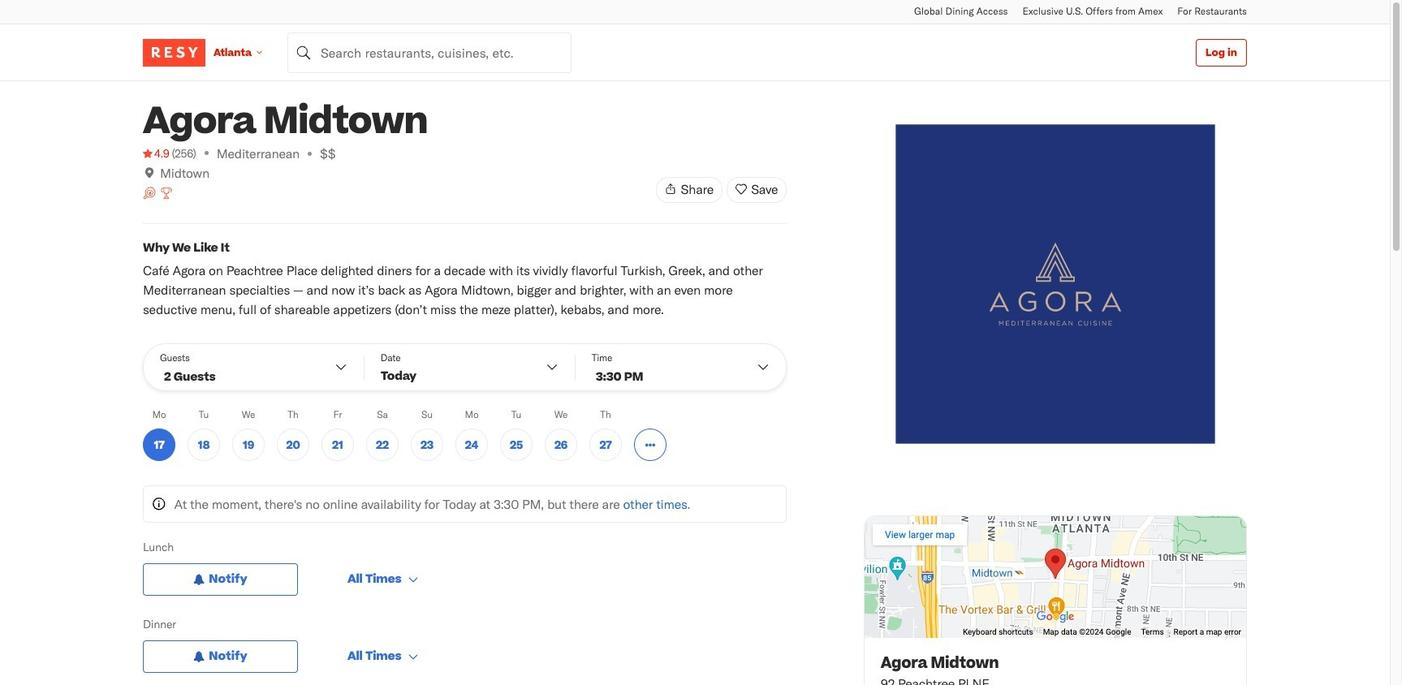 Task type: locate. For each thing, give the bounding box(es) containing it.
4.9 out of 5 stars image
[[143, 145, 169, 162]]

None field
[[287, 32, 572, 73]]

Search restaurants, cuisines, etc. text field
[[287, 32, 572, 73]]



Task type: vqa. For each thing, say whether or not it's contained in the screenshot.
'4.9 out of 5 stars' image at top left
yes



